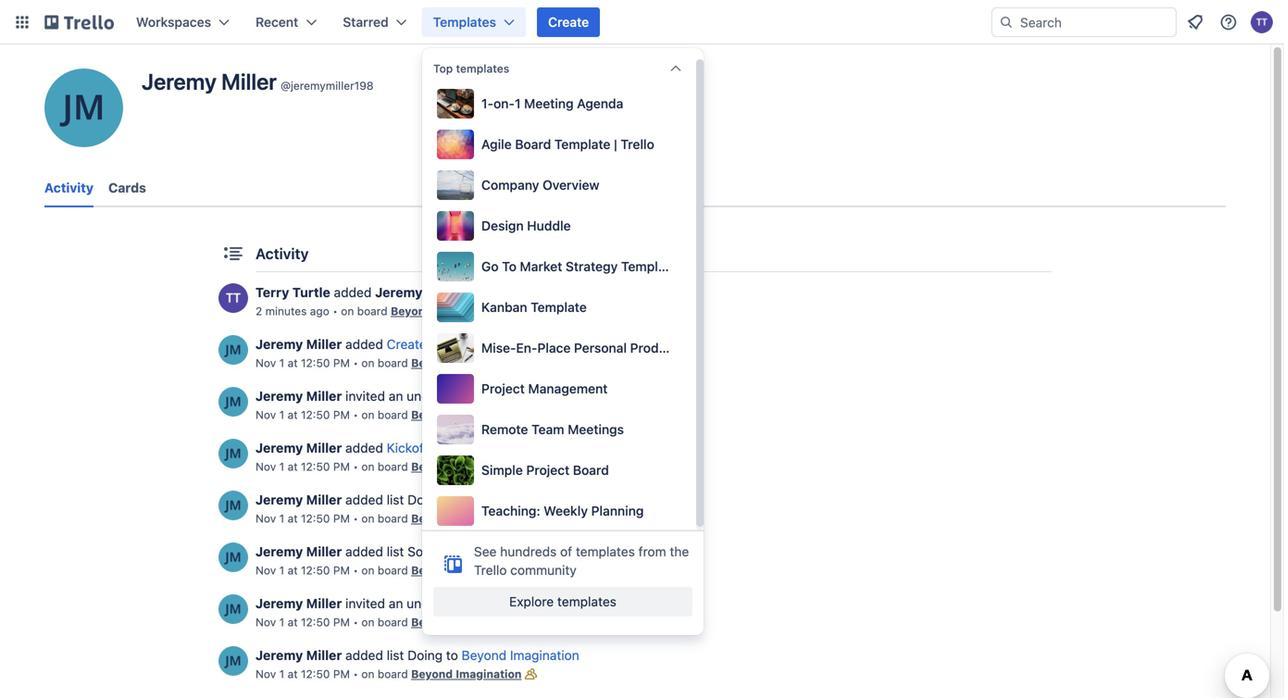 Task type: describe. For each thing, give the bounding box(es) containing it.
0 notifications image
[[1184, 11, 1206, 33]]

0 vertical spatial template
[[554, 137, 611, 152]]

1 horizontal spatial media
[[548, 337, 584, 352]]

to
[[502, 259, 516, 274]]

remote
[[481, 422, 528, 437]]

on up jeremy miller added list doing to beyond imagination
[[361, 616, 374, 629]]

kickoff meeting link
[[387, 440, 480, 455]]

weekly
[[544, 503, 588, 518]]

0 horizontal spatial the
[[556, 285, 575, 300]]

go to market strategy template
[[481, 259, 677, 274]]

terry
[[256, 285, 289, 300]]

0 vertical spatial project
[[481, 381, 525, 396]]

1-on-1 meeting agenda
[[481, 96, 623, 111]]

board down jeremy miller added create instagram to social media
[[378, 356, 408, 369]]

starred
[[343, 14, 389, 30]]

jeremy miller added list doing to beyond imagination
[[256, 648, 579, 663]]

jeremy miller (jeremymiller198) image for added
[[218, 335, 248, 365]]

beyond down done
[[411, 512, 453, 525]]

0 vertical spatial activity
[[44, 180, 94, 195]]

to up team
[[539, 388, 551, 404]]

on down jeremy miller added list doing to beyond imagination
[[361, 667, 374, 680]]

template inside "button"
[[621, 259, 677, 274]]

nov 1 at 12:50 pm link for create instagram
[[256, 356, 350, 369]]

beyond down 'jeremy miller added list social media to beyond imagination'
[[411, 564, 453, 577]]

• down jeremy miller added kickoff meeting
[[353, 460, 358, 473]]

3 nov from the top
[[256, 460, 276, 473]]

design huddle button
[[433, 207, 685, 244]]

beyond down create instagram link
[[411, 356, 453, 369]]

instagram
[[430, 337, 490, 352]]

an for all members of the workspace can see and edit this board. icon below explore
[[389, 596, 403, 611]]

12:50 for 5th jeremy miller (jeremymiller198) icon
[[301, 667, 330, 680]]

5 jeremy miller (jeremymiller198) image from the top
[[218, 646, 248, 676]]

2 jeremy miller invited an unconfirmed member to beyond imagination from the top
[[256, 596, 672, 611]]

explore templates link
[[433, 587, 692, 617]]

jeremy miller added kickoff meeting
[[256, 440, 480, 455]]

list for done
[[387, 492, 404, 507]]

templates for top templates
[[456, 62, 509, 75]]

1-on-1 meeting agenda button
[[433, 85, 685, 122]]

agenda
[[577, 96, 623, 111]]

board right the 'ago'
[[357, 305, 387, 318]]

2 at from the top
[[288, 408, 298, 421]]

explore templates
[[509, 594, 616, 609]]

beyond imagination link up community
[[502, 544, 620, 559]]

remote team meetings button
[[433, 411, 685, 448]]

5 nov 1 at 12:50 pm • on board beyond imagination from the top
[[256, 564, 522, 577]]

design
[[481, 218, 524, 233]]

top
[[433, 62, 453, 75]]

0 horizontal spatial create
[[387, 337, 426, 352]]

templates inside see hundreds of templates from the trello community
[[576, 544, 635, 559]]

mise-
[[481, 340, 516, 355]]

2 nov from the top
[[256, 408, 276, 421]]

cards
[[108, 180, 146, 195]]

agile
[[481, 137, 512, 152]]

1 vertical spatial social
[[408, 544, 443, 559]]

to right done
[[443, 492, 455, 507]]

1 horizontal spatial project
[[526, 462, 570, 478]]

1 jeremy miller (jeremymiller198) image from the top
[[218, 387, 248, 417]]

system
[[707, 340, 753, 355]]

teaching: weekly planning
[[481, 503, 644, 518]]

board down jeremy miller added list done to beyond imagination
[[378, 512, 408, 525]]

6 nov from the top
[[256, 616, 276, 629]]

top templates
[[433, 62, 509, 75]]

• right the 'ago'
[[333, 305, 338, 318]]

1 all members of the workspace can see and edit this board. image from the top
[[522, 457, 540, 476]]

• down jeremy miller added list done to beyond imagination
[[353, 512, 358, 525]]

beyond up remote team meetings button
[[554, 388, 599, 404]]

activity link
[[44, 171, 94, 207]]

all members of the workspace can see and edit this board. image for imagination
[[522, 665, 540, 683]]

to down community
[[539, 596, 551, 611]]

4 nov from the top
[[256, 512, 276, 525]]

see hundreds of templates from the trello community
[[474, 544, 689, 578]]

beyond imagination link down simple
[[458, 492, 576, 507]]

1 invited from the top
[[345, 388, 385, 404]]

added for instagram
[[345, 337, 383, 352]]

beyond up doing
[[411, 616, 453, 629]]

2 invited from the top
[[345, 596, 385, 611]]

4 12:50 from the top
[[301, 512, 330, 525]]

4 jeremy miller (jeremymiller198) image from the top
[[218, 594, 248, 624]]

1 vertical spatial terry turtle (terryturtle) image
[[218, 283, 248, 313]]

board up jeremy miller added list doing to beyond imagination
[[378, 616, 408, 629]]

trello inside see hundreds of templates from the trello community
[[474, 562, 507, 578]]

meeting
[[524, 96, 574, 111]]

hundreds
[[500, 544, 557, 559]]

2 minutes ago • on board beyond imagination
[[256, 305, 501, 318]]

1 for jeremy miller (jeremymiller198) image related to added list done to
[[279, 512, 284, 525]]

2 minutes ago link
[[256, 305, 329, 318]]

list for social
[[387, 544, 404, 559]]

list for doing
[[387, 648, 404, 663]]

mise-en-place personal productivity system
[[481, 340, 753, 355]]

huddle
[[527, 218, 571, 233]]

beyond down kickoff meeting link
[[411, 460, 453, 473]]

beyond imagination link up doing
[[411, 616, 522, 629]]

nov 1 at 12:50 pm link for kickoff meeting
[[256, 460, 350, 473]]

jeremy miller image
[[44, 69, 123, 147]]

done
[[408, 492, 439, 507]]

5 pm from the top
[[333, 564, 350, 577]]

1 for 4th jeremy miller (jeremymiller198) icon from the bottom
[[279, 460, 284, 473]]

team
[[531, 422, 564, 437]]

cards link
[[108, 171, 146, 205]]

board down jeremy miller added list doing to beyond imagination
[[378, 667, 408, 680]]

terry turtle added jeremy miller to compliment the chef
[[256, 285, 607, 300]]

board up the kickoff
[[378, 408, 408, 421]]

minutes
[[265, 305, 307, 318]]

• down 2 minutes ago • on board beyond imagination
[[353, 356, 358, 369]]

create inside 'button'
[[548, 14, 589, 30]]

• down 'jeremy miller added list social media to beyond imagination'
[[353, 564, 358, 577]]

templates button
[[422, 7, 526, 37]]

added for miller
[[334, 285, 372, 300]]

5 nov from the top
[[256, 564, 276, 577]]

Search field
[[1014, 8, 1176, 36]]

go to market strategy template button
[[433, 248, 685, 285]]

compliment
[[480, 285, 553, 300]]

kanban
[[481, 299, 527, 315]]

beyond right doing
[[462, 648, 507, 663]]

market
[[520, 259, 562, 274]]

the inside see hundreds of templates from the trello community
[[670, 544, 689, 559]]

productivity
[[630, 340, 704, 355]]

1 horizontal spatial activity
[[256, 245, 309, 262]]

on down 'jeremy miller added list social media to beyond imagination'
[[361, 564, 374, 577]]

management
[[528, 381, 608, 396]]

agile board template | trello button
[[433, 126, 685, 163]]

beyond imagination link down the see
[[411, 564, 522, 577]]

3 nov 1 at 12:50 pm • on board beyond imagination from the top
[[256, 460, 522, 473]]

jeremy miller added list social media to beyond imagination
[[256, 544, 620, 559]]

12:50 for third jeremy miller (jeremymiller198) icon from the top of the page
[[301, 564, 330, 577]]

0 vertical spatial board
[[515, 137, 551, 152]]

teaching:
[[481, 503, 540, 518]]

beyond imagination link up "meeting"
[[411, 408, 522, 421]]

all members of the workspace can see and edit this board. image up project management
[[522, 354, 540, 372]]

project management
[[481, 381, 608, 396]]

create button
[[537, 7, 600, 37]]

5 at from the top
[[288, 564, 298, 577]]

2 jeremy miller (jeremymiller198) image from the top
[[218, 439, 248, 468]]

explore
[[509, 594, 554, 609]]

6 nov 1 at 12:50 pm • on board beyond imagination from the top
[[256, 616, 522, 629]]

added for meeting
[[345, 440, 383, 455]]

from
[[638, 544, 666, 559]]

beyond down see hundreds of templates from the trello community
[[554, 596, 599, 611]]

1 horizontal spatial board
[[573, 462, 609, 478]]

beyond up kickoff meeting link
[[411, 408, 453, 421]]

strategy
[[566, 259, 618, 274]]

en-
[[516, 340, 537, 355]]

|
[[614, 137, 617, 152]]

2 unconfirmed from the top
[[407, 596, 482, 611]]

workspaces
[[136, 14, 211, 30]]

of
[[560, 544, 572, 559]]

templates
[[433, 14, 496, 30]]

1 horizontal spatial social
[[509, 337, 545, 352]]

beyond down doing
[[411, 667, 453, 680]]

2 nov 1 at 12:50 pm • on board beyond imagination from the top
[[256, 408, 522, 421]]

1 unconfirmed from the top
[[407, 388, 482, 404]]

all members of the workspace can see and edit this board. image up hundreds
[[522, 509, 540, 528]]

4 nov 1 at 12:50 pm • on board beyond imagination from the top
[[256, 512, 522, 525]]

7 pm from the top
[[333, 667, 350, 680]]

4 pm from the top
[[333, 512, 350, 525]]

3 pm from the top
[[333, 460, 350, 473]]

@jeremymiller198
[[280, 79, 374, 92]]

• down jeremy miller added list doing to beyond imagination
[[353, 667, 358, 680]]

simple
[[481, 462, 523, 478]]

ago
[[310, 305, 329, 318]]

trello inside button
[[621, 137, 654, 152]]

doing
[[408, 648, 443, 663]]

company
[[481, 177, 539, 193]]



Task type: vqa. For each thing, say whether or not it's contained in the screenshot.
Create from template… image
no



Task type: locate. For each thing, give the bounding box(es) containing it.
1 pm from the top
[[333, 356, 350, 369]]

on down 2 minutes ago • on board beyond imagination
[[361, 356, 374, 369]]

2 an from the top
[[389, 596, 403, 611]]

beyond up community
[[502, 544, 547, 559]]

nov 1 at 12:50 pm link
[[256, 356, 350, 369], [256, 460, 350, 473]]

template left |
[[554, 137, 611, 152]]

unconfirmed down create instagram link
[[407, 388, 482, 404]]

beyond imagination link up meetings
[[554, 388, 672, 404]]

7 nov 1 at 12:50 pm • on board beyond imagination from the top
[[256, 667, 522, 680]]

2 vertical spatial list
[[387, 648, 404, 663]]

2 vertical spatial templates
[[557, 594, 616, 609]]

1 vertical spatial invited
[[345, 596, 385, 611]]

1 horizontal spatial create
[[548, 14, 589, 30]]

to left hundreds
[[487, 544, 499, 559]]

added
[[334, 285, 372, 300], [345, 337, 383, 352], [345, 440, 383, 455], [345, 492, 383, 507], [345, 544, 383, 559], [345, 648, 383, 663]]

templates down see hundreds of templates from the trello community
[[557, 594, 616, 609]]

2 pm from the top
[[333, 408, 350, 421]]

back to home image
[[44, 7, 114, 37]]

nov 1 at 12:50 pm link down 2 minutes ago link
[[256, 356, 350, 369]]

1 at from the top
[[288, 356, 298, 369]]

unconfirmed down 'jeremy miller added list social media to beyond imagination'
[[407, 596, 482, 611]]

12:50 for fifth jeremy miller (jeremymiller198) icon from the bottom of the page
[[301, 408, 330, 421]]

social down done
[[408, 544, 443, 559]]

template
[[554, 137, 611, 152], [621, 259, 677, 274], [531, 299, 587, 315]]

jeremy miller (jeremymiller198) image
[[218, 387, 248, 417], [218, 439, 248, 468], [218, 542, 248, 572], [218, 594, 248, 624], [218, 646, 248, 676]]

0 vertical spatial terry turtle (terryturtle) image
[[1251, 11, 1273, 33]]

0 vertical spatial jeremy miller invited an unconfirmed member to beyond imagination
[[256, 388, 672, 404]]

1 vertical spatial jeremy miller invited an unconfirmed member to beyond imagination
[[256, 596, 672, 611]]

board
[[357, 305, 387, 318], [378, 356, 408, 369], [378, 408, 408, 421], [378, 460, 408, 473], [378, 512, 408, 525], [378, 564, 408, 577], [378, 616, 408, 629], [378, 667, 408, 680]]

1 12:50 from the top
[[301, 356, 330, 369]]

media
[[548, 337, 584, 352], [447, 544, 483, 559]]

beyond imagination link down doing
[[411, 667, 522, 680]]

beyond imagination link
[[391, 305, 501, 318], [411, 356, 522, 369], [554, 388, 672, 404], [411, 408, 522, 421], [411, 460, 522, 473], [458, 492, 576, 507], [411, 512, 522, 525], [502, 544, 620, 559], [411, 564, 522, 577], [554, 596, 672, 611], [411, 616, 522, 629], [462, 648, 579, 663], [411, 667, 522, 680]]

1 vertical spatial nov 1 at 12:50 pm link
[[256, 460, 350, 473]]

0 vertical spatial invited
[[345, 388, 385, 404]]

jeremy miller (jeremymiller198) image
[[218, 335, 248, 365], [218, 491, 248, 520]]

3 list from the top
[[387, 648, 404, 663]]

menu containing 1-on-1 meeting agenda
[[433, 85, 753, 530]]

beyond imagination link down see hundreds of templates from the trello community
[[554, 596, 672, 611]]

kickoff
[[387, 440, 428, 455]]

0 vertical spatial an
[[389, 388, 403, 404]]

1 vertical spatial activity
[[256, 245, 309, 262]]

remote team meetings
[[481, 422, 624, 437]]

nov 1 at 12:50 pm link down jeremy miller added kickoff meeting
[[256, 460, 350, 473]]

1 nov 1 at 12:50 pm • on board beyond imagination from the top
[[256, 356, 522, 369]]

0 horizontal spatial activity
[[44, 180, 94, 195]]

at
[[288, 356, 298, 369], [288, 408, 298, 421], [288, 460, 298, 473], [288, 512, 298, 525], [288, 564, 298, 577], [288, 616, 298, 629], [288, 667, 298, 680]]

all members of the workspace can see and edit this board. image for beyond
[[522, 561, 540, 580]]

1 jeremy miller invited an unconfirmed member to beyond imagination from the top
[[256, 388, 672, 404]]

see
[[474, 544, 497, 559]]

3 all members of the workspace can see and edit this board. image from the top
[[522, 665, 540, 683]]

simple project board
[[481, 462, 609, 478]]

kanban template button
[[433, 289, 685, 326]]

1 vertical spatial trello
[[474, 562, 507, 578]]

0 vertical spatial member
[[486, 388, 535, 404]]

2 all members of the workspace can see and edit this board. image from the top
[[522, 561, 540, 580]]

12:50
[[301, 356, 330, 369], [301, 408, 330, 421], [301, 460, 330, 473], [301, 512, 330, 525], [301, 564, 330, 577], [301, 616, 330, 629], [301, 667, 330, 680]]

0 vertical spatial jeremy miller (jeremymiller198) image
[[218, 335, 248, 365]]

all members of the workspace can see and edit this board. image down project management
[[522, 405, 540, 424]]

agile board template | trello
[[481, 137, 654, 152]]

1 vertical spatial jeremy miller (jeremymiller198) image
[[218, 491, 248, 520]]

on down jeremy miller added kickoff meeting
[[361, 460, 374, 473]]

social down kanban template
[[509, 337, 545, 352]]

mise-en-place personal productivity system button
[[433, 330, 753, 367]]

planning
[[591, 503, 644, 518]]

personal
[[574, 340, 627, 355]]

go
[[481, 259, 499, 274]]

beyond imagination link down "meeting"
[[411, 460, 522, 473]]

2 member from the top
[[486, 596, 535, 611]]

2 vertical spatial template
[[531, 299, 587, 315]]

• up jeremy miller added kickoff meeting
[[353, 408, 358, 421]]

create up the 1-on-1 meeting agenda button
[[548, 14, 589, 30]]

added left doing
[[345, 648, 383, 663]]

compliment the chef link
[[480, 285, 607, 300]]

• up jeremy miller added list doing to beyond imagination
[[353, 616, 358, 629]]

recent
[[256, 14, 298, 30]]

imagination
[[435, 305, 501, 318], [456, 356, 522, 369], [603, 388, 672, 404], [456, 408, 522, 421], [456, 460, 522, 473], [506, 492, 576, 507], [456, 512, 522, 525], [551, 544, 620, 559], [456, 564, 522, 577], [603, 596, 672, 611], [456, 616, 522, 629], [510, 648, 579, 663], [456, 667, 522, 680]]

to right doing
[[446, 648, 458, 663]]

company overview
[[481, 177, 599, 193]]

meeting
[[432, 440, 480, 455]]

all members of the workspace can see and edit this board. image down team
[[522, 457, 540, 476]]

added left the kickoff
[[345, 440, 383, 455]]

0 vertical spatial social
[[509, 337, 545, 352]]

on right the 'ago'
[[341, 305, 354, 318]]

board
[[515, 137, 551, 152], [573, 462, 609, 478]]

3 at from the top
[[288, 460, 298, 473]]

1 vertical spatial project
[[526, 462, 570, 478]]

1 vertical spatial create
[[387, 337, 426, 352]]

nov 1 at 12:50 pm • on board beyond imagination up jeremy miller added list doing to beyond imagination
[[256, 616, 522, 629]]

1 vertical spatial templates
[[576, 544, 635, 559]]

templates for explore templates
[[557, 594, 616, 609]]

beyond imagination link down explore
[[462, 648, 579, 663]]

to left "en-"
[[493, 337, 505, 352]]

0 vertical spatial trello
[[621, 137, 654, 152]]

7 at from the top
[[288, 667, 298, 680]]

search image
[[999, 15, 1014, 30]]

1 member from the top
[[486, 388, 535, 404]]

the left chef
[[556, 285, 575, 300]]

6 12:50 from the top
[[301, 616, 330, 629]]

1-
[[481, 96, 493, 111]]

beyond
[[391, 305, 432, 318], [411, 356, 453, 369], [554, 388, 599, 404], [411, 408, 453, 421], [411, 460, 453, 473], [458, 492, 503, 507], [411, 512, 453, 525], [502, 544, 547, 559], [411, 564, 453, 577], [554, 596, 599, 611], [411, 616, 453, 629], [462, 648, 507, 663], [411, 667, 453, 680]]

beyond imagination link down instagram
[[411, 356, 522, 369]]

1 inside button
[[515, 96, 521, 111]]

1 vertical spatial media
[[447, 544, 483, 559]]

1 vertical spatial template
[[621, 259, 677, 274]]

nov 1 at 12:50 pm • on board beyond imagination down 'jeremy miller added list social media to beyond imagination'
[[256, 564, 522, 577]]

jeremy miller added list done to beyond imagination
[[256, 492, 576, 507]]

beyond down terry turtle added jeremy miller to compliment the chef
[[391, 305, 432, 318]]

added down jeremy miller added kickoff meeting
[[345, 492, 383, 507]]

invited up jeremy miller added list doing to beyond imagination
[[345, 596, 385, 611]]

template right strategy
[[621, 259, 677, 274]]

activity up terry
[[256, 245, 309, 262]]

design huddle
[[481, 218, 571, 233]]

0 vertical spatial nov 1 at 12:50 pm link
[[256, 356, 350, 369]]

6 at from the top
[[288, 616, 298, 629]]

12:50 for 4th jeremy miller (jeremymiller198) icon
[[301, 616, 330, 629]]

0 vertical spatial templates
[[456, 62, 509, 75]]

list down jeremy miller added list done to beyond imagination
[[387, 544, 404, 559]]

1 horizontal spatial the
[[670, 544, 689, 559]]

on up jeremy miller added kickoff meeting
[[361, 408, 374, 421]]

1 vertical spatial an
[[389, 596, 403, 611]]

pm
[[333, 356, 350, 369], [333, 408, 350, 421], [333, 460, 350, 473], [333, 512, 350, 525], [333, 564, 350, 577], [333, 616, 350, 629], [333, 667, 350, 680]]

workspaces button
[[125, 7, 241, 37]]

1 list from the top
[[387, 492, 404, 507]]

overview
[[543, 177, 599, 193]]

board down the kickoff
[[378, 460, 408, 473]]

7 12:50 from the top
[[301, 667, 330, 680]]

7 nov from the top
[[256, 667, 276, 680]]

beyond down simple
[[458, 492, 503, 507]]

0 horizontal spatial terry turtle (terryturtle) image
[[218, 283, 248, 313]]

member
[[486, 388, 535, 404], [486, 596, 535, 611]]

1 jeremy miller (jeremymiller198) image from the top
[[218, 335, 248, 365]]

jeremy miller @jeremymiller198
[[142, 69, 374, 94]]

0 horizontal spatial social
[[408, 544, 443, 559]]

on-
[[493, 96, 515, 111]]

12:50 for 4th jeremy miller (jeremymiller198) icon from the bottom
[[301, 460, 330, 473]]

board down meetings
[[573, 462, 609, 478]]

jeremy miller added create instagram to social media
[[256, 337, 584, 352]]

6 pm from the top
[[333, 616, 350, 629]]

0 vertical spatial the
[[556, 285, 575, 300]]

chef
[[579, 285, 607, 300]]

starred button
[[332, 7, 418, 37]]

1 vertical spatial unconfirmed
[[407, 596, 482, 611]]

3 12:50 from the top
[[301, 460, 330, 473]]

1 for third jeremy miller (jeremymiller198) icon from the top of the page
[[279, 564, 284, 577]]

media down kanban template button at the top
[[548, 337, 584, 352]]

recent button
[[244, 7, 328, 37]]

0 horizontal spatial board
[[515, 137, 551, 152]]

terry turtle (terryturtle) image right open information menu icon
[[1251, 11, 1273, 33]]

nov 1 at 12:50 pm • on board beyond imagination down jeremy miller added list doing to beyond imagination
[[256, 667, 522, 680]]

activity
[[44, 180, 94, 195], [256, 245, 309, 262]]

jeremy miller (jeremymiller198) image for added list done to
[[218, 491, 248, 520]]

1 vertical spatial the
[[670, 544, 689, 559]]

member up remote
[[486, 388, 535, 404]]

1
[[515, 96, 521, 111], [279, 356, 284, 369], [279, 408, 284, 421], [279, 460, 284, 473], [279, 512, 284, 525], [279, 564, 284, 577], [279, 616, 284, 629], [279, 667, 284, 680]]

4 at from the top
[[288, 512, 298, 525]]

kanban template
[[481, 299, 587, 315]]

member down community
[[486, 596, 535, 611]]

1 vertical spatial all members of the workspace can see and edit this board. image
[[522, 561, 540, 580]]

2
[[256, 305, 262, 318]]

jeremy
[[142, 69, 217, 94], [375, 285, 423, 300], [256, 337, 303, 352], [256, 388, 303, 404], [256, 440, 303, 455], [256, 492, 303, 507], [256, 544, 303, 559], [256, 596, 303, 611], [256, 648, 303, 663]]

1 for 5th jeremy miller (jeremymiller198) icon
[[279, 667, 284, 680]]

simple project board button
[[433, 452, 685, 489]]

on
[[341, 305, 354, 318], [361, 356, 374, 369], [361, 408, 374, 421], [361, 460, 374, 473], [361, 512, 374, 525], [361, 564, 374, 577], [361, 616, 374, 629], [361, 667, 374, 680]]

jeremy miller invited an unconfirmed member to beyond imagination down the see
[[256, 596, 672, 611]]

invited
[[345, 388, 385, 404], [345, 596, 385, 611]]

1 an from the top
[[389, 388, 403, 404]]

primary element
[[0, 0, 1284, 44]]

1 vertical spatial member
[[486, 596, 535, 611]]

2 jeremy miller (jeremymiller198) image from the top
[[218, 491, 248, 520]]

board down 'jeremy miller added list social media to beyond imagination'
[[378, 564, 408, 577]]

0 vertical spatial all members of the workspace can see and edit this board. image
[[522, 457, 540, 476]]

2 nov 1 at 12:50 pm link from the top
[[256, 460, 350, 473]]

nov 1 at 12:50 pm • on board beyond imagination up the kickoff
[[256, 408, 522, 421]]

an up the kickoff
[[389, 388, 403, 404]]

0 vertical spatial list
[[387, 492, 404, 507]]

1 nov 1 at 12:50 pm link from the top
[[256, 356, 350, 369]]

templates
[[456, 62, 509, 75], [576, 544, 635, 559], [557, 594, 616, 609]]

0 vertical spatial media
[[548, 337, 584, 352]]

5 12:50 from the top
[[301, 564, 330, 577]]

1 for added's jeremy miller (jeremymiller198) image
[[279, 356, 284, 369]]

invited up jeremy miller added kickoff meeting
[[345, 388, 385, 404]]

menu
[[433, 85, 753, 530]]

added for done
[[345, 492, 383, 507]]

added for doing
[[345, 648, 383, 663]]

trello right |
[[621, 137, 654, 152]]

1 horizontal spatial terry turtle (terryturtle) image
[[1251, 11, 1273, 33]]

nov
[[256, 356, 276, 369], [256, 408, 276, 421], [256, 460, 276, 473], [256, 512, 276, 525], [256, 564, 276, 577], [256, 616, 276, 629], [256, 667, 276, 680]]

all members of the workspace can see and edit this board. image down explore
[[522, 665, 540, 683]]

all members of the workspace can see and edit this board. image down explore
[[522, 613, 540, 631]]

on down jeremy miller added list done to beyond imagination
[[361, 512, 374, 525]]

place
[[537, 340, 571, 355]]

2 list from the top
[[387, 544, 404, 559]]

1 for 4th jeremy miller (jeremymiller198) icon
[[279, 616, 284, 629]]

all members of the workspace can see and edit this board. image
[[501, 302, 520, 320], [522, 354, 540, 372], [522, 405, 540, 424], [522, 509, 540, 528], [522, 613, 540, 631]]

an
[[389, 388, 403, 404], [389, 596, 403, 611]]

1 vertical spatial board
[[573, 462, 609, 478]]

0 horizontal spatial trello
[[474, 562, 507, 578]]

nov 1 at 12:50 pm • on board beyond imagination down jeremy miller added create instagram to social media
[[256, 356, 522, 369]]

the
[[556, 285, 575, 300], [670, 544, 689, 559]]

community
[[510, 562, 577, 578]]

beyond imagination link up the see
[[411, 512, 522, 525]]

all members of the workspace can see and edit this board. image down hundreds
[[522, 561, 540, 580]]

nov 1 at 12:50 pm • on board beyond imagination down the kickoff
[[256, 460, 522, 473]]

company overview button
[[433, 167, 685, 204]]

create instagram link
[[387, 337, 490, 352]]

3 jeremy miller (jeremymiller198) image from the top
[[218, 542, 248, 572]]

trello
[[621, 137, 654, 152], [474, 562, 507, 578]]

template down go to market strategy template "button"
[[531, 299, 587, 315]]

all members of the workspace can see and edit this board. image down compliment
[[501, 302, 520, 320]]

project management button
[[433, 370, 685, 407]]

beyond imagination link down terry turtle added jeremy miller to compliment the chef
[[391, 305, 501, 318]]

added down jeremy miller added list done to beyond imagination
[[345, 544, 383, 559]]

added down 2 minutes ago • on board beyond imagination
[[345, 337, 383, 352]]

teaching: weekly planning button
[[433, 493, 685, 530]]

create down 2 minutes ago • on board beyond imagination
[[387, 337, 426, 352]]

list left doing
[[387, 648, 404, 663]]

all members of the workspace can see and edit this board. image
[[522, 457, 540, 476], [522, 561, 540, 580], [522, 665, 540, 683]]

0 horizontal spatial project
[[481, 381, 525, 396]]

1 vertical spatial list
[[387, 544, 404, 559]]

to left kanban
[[465, 285, 477, 300]]

open information menu image
[[1219, 13, 1238, 31]]

0 vertical spatial create
[[548, 14, 589, 30]]

meetings
[[568, 422, 624, 437]]

terry turtle (terryturtle) image
[[1251, 11, 1273, 33], [218, 283, 248, 313]]

project
[[481, 381, 525, 396], [526, 462, 570, 478]]

turtle
[[292, 285, 330, 300]]

unconfirmed
[[407, 388, 482, 404], [407, 596, 482, 611]]

an for all members of the workspace can see and edit this board. icon below project management
[[389, 388, 403, 404]]

collapse image
[[668, 61, 683, 76]]

2 vertical spatial all members of the workspace can see and edit this board. image
[[522, 665, 540, 683]]

the right the from
[[670, 544, 689, 559]]

2 12:50 from the top
[[301, 408, 330, 421]]

1 for fifth jeremy miller (jeremymiller198) icon from the bottom of the page
[[279, 408, 284, 421]]

templates right of
[[576, 544, 635, 559]]

0 horizontal spatial media
[[447, 544, 483, 559]]

added up 2 minutes ago • on board beyond imagination
[[334, 285, 372, 300]]

an up jeremy miller added list doing to beyond imagination
[[389, 596, 403, 611]]

1 horizontal spatial trello
[[621, 137, 654, 152]]

added for social
[[345, 544, 383, 559]]

0 vertical spatial unconfirmed
[[407, 388, 482, 404]]

1 nov from the top
[[256, 356, 276, 369]]



